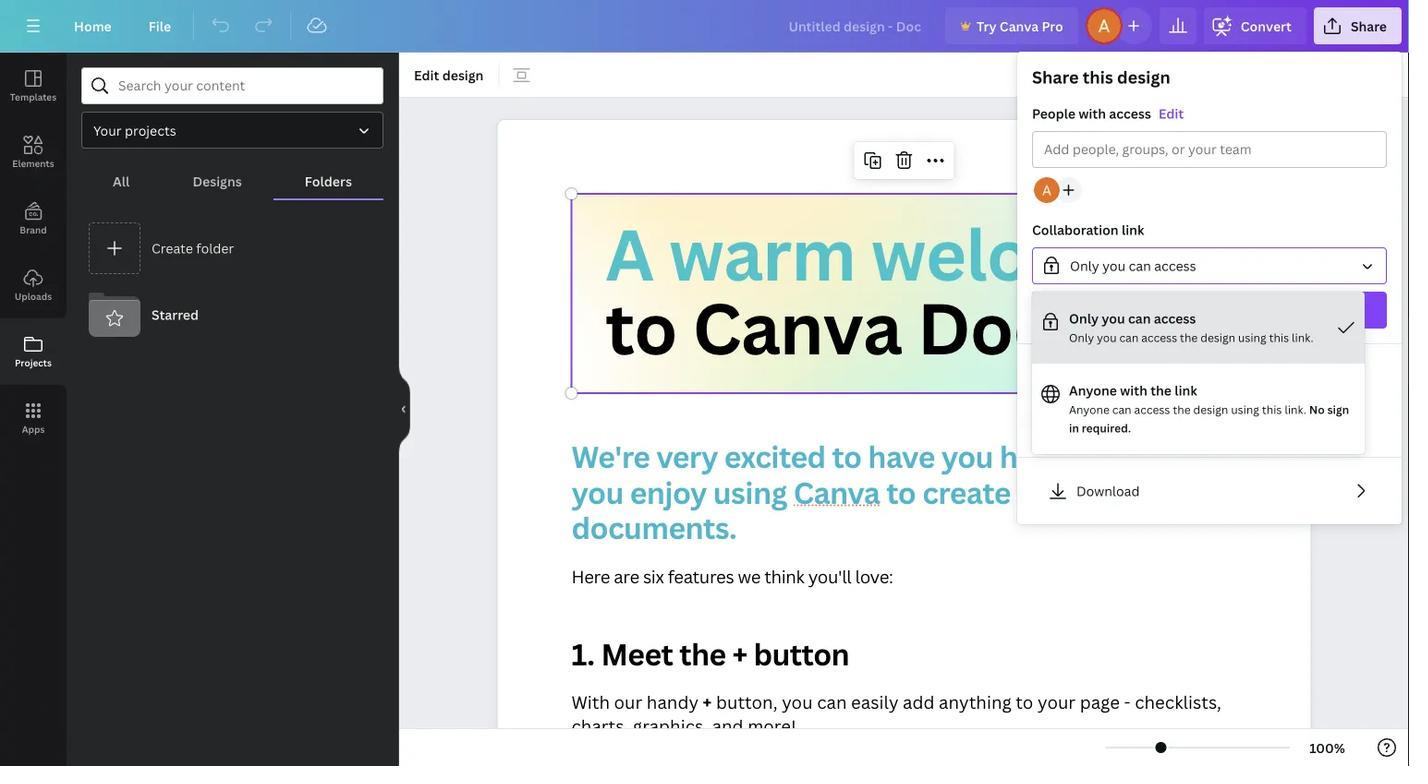 Task type: describe. For each thing, give the bounding box(es) containing it.
create folder
[[152, 240, 234, 257]]

brand button
[[0, 186, 67, 252]]

design inside anyone with the link option
[[1193, 402, 1228, 418]]

you down only you can access
[[1102, 310, 1125, 328]]

you inside button, you can easily add anything to your page - checklists, charts, graphics, and more!
[[782, 691, 813, 714]]

checklists,
[[1135, 691, 1222, 714]]

folders
[[305, 172, 352, 190]]

required.
[[1082, 421, 1131, 436]]

here
[[572, 565, 610, 589]]

templates
[[10, 91, 56, 103]]

designs button
[[161, 164, 273, 199]]

collaboration link
[[1032, 221, 1144, 239]]

home
[[74, 17, 112, 35]]

Only you can access button
[[1032, 248, 1387, 285]]

think
[[764, 565, 804, 589]]

embed
[[1146, 414, 1183, 429]]

the inside only you can access only you can access the design using this link.
[[1180, 330, 1198, 346]]

edit inside button
[[414, 66, 439, 84]]

have
[[868, 437, 935, 477]]

download
[[1076, 483, 1140, 500]]

anyone with the link
[[1069, 382, 1197, 400]]

enjoy
[[630, 472, 707, 513]]

convert
[[1241, 17, 1292, 35]]

meet
[[601, 635, 673, 675]]

2 vertical spatial only
[[1069, 330, 1094, 346]]

edit inside share this design group
[[1159, 105, 1184, 122]]

file button
[[134, 7, 186, 44]]

to inside button, you can easily add anything to your page - checklists, charts, graphics, and more!
[[1016, 691, 1033, 714]]

easily
[[851, 691, 899, 714]]

+ for handy
[[703, 691, 712, 714]]

design inside only you can access only you can access the design using this link.
[[1201, 330, 1235, 346]]

starred
[[152, 306, 199, 324]]

using inside we're very excited to have you here! we hope you enjoy using canva to create beautiful documents.
[[713, 472, 787, 513]]

graphics,
[[633, 715, 708, 738]]

very
[[656, 437, 718, 477]]

handy
[[647, 691, 699, 714]]

we're
[[572, 437, 650, 477]]

sign
[[1327, 402, 1349, 418]]

starred button
[[81, 282, 383, 348]]

with our handy +
[[572, 691, 712, 714]]

page
[[1080, 691, 1120, 714]]

you up anyone with the link
[[1097, 330, 1117, 346]]

copy
[[1180, 302, 1213, 319]]

100% button
[[1297, 734, 1357, 763]]

main menu bar
[[0, 0, 1409, 53]]

using inside only you can access only you can access the design using this link.
[[1238, 330, 1266, 346]]

Search your content search field
[[118, 68, 371, 103]]

features
[[668, 565, 734, 589]]

people
[[1032, 105, 1076, 122]]

try
[[977, 17, 997, 35]]

your
[[93, 122, 122, 139]]

with
[[572, 691, 610, 714]]

are
[[614, 565, 639, 589]]

share for share
[[1351, 17, 1387, 35]]

projects
[[125, 122, 176, 139]]

templates button
[[0, 53, 67, 119]]

Design title text field
[[774, 7, 938, 44]]

can for only you can access only you can access the design using this link.
[[1128, 310, 1151, 328]]

button,
[[716, 691, 778, 714]]

share for share this design
[[1032, 66, 1079, 89]]

download button
[[1032, 473, 1387, 510]]

purchase premium elements
[[1230, 414, 1280, 457]]

link for collaboration link
[[1122, 221, 1144, 239]]

try canva pro
[[977, 17, 1063, 35]]

welcome
[[871, 206, 1172, 302]]

you inside button
[[1102, 257, 1126, 275]]

people with access edit
[[1032, 105, 1184, 122]]

pro
[[1042, 17, 1063, 35]]

copy link
[[1180, 302, 1239, 319]]

no
[[1309, 402, 1325, 418]]

only for only you can access
[[1070, 257, 1099, 275]]

premium
[[1231, 428, 1279, 443]]

our
[[614, 691, 642, 714]]

you'll
[[808, 565, 851, 589]]

apps button
[[0, 385, 67, 452]]

can up anyone with the link
[[1119, 330, 1139, 346]]

edit design button
[[407, 60, 491, 90]]

100%
[[1309, 740, 1345, 757]]

elements button
[[0, 119, 67, 186]]

the up hope
[[1173, 402, 1191, 418]]

1 vertical spatial elements
[[1230, 442, 1280, 457]]

share button
[[1314, 7, 1402, 44]]

only you can access
[[1070, 257, 1196, 275]]

this inside share this design group
[[1083, 66, 1113, 89]]

beautiful
[[1017, 472, 1143, 513]]

👋
[[1101, 280, 1170, 376]]

button
[[754, 635, 849, 675]]

access inside button
[[1154, 257, 1196, 275]]

folder inside button
[[196, 240, 234, 257]]

list box containing only you can access
[[1032, 292, 1365, 455]]

with for access
[[1079, 105, 1106, 122]]

try canva pro button
[[945, 7, 1078, 44]]

anyone can access the design using this link.
[[1069, 402, 1309, 418]]

copy link button
[[1032, 292, 1387, 329]]

we
[[738, 565, 761, 589]]



Task type: locate. For each thing, give the bounding box(es) containing it.
none text field containing a warm welcome
[[498, 120, 1311, 767]]

save
[[1036, 414, 1062, 429]]

1 vertical spatial with
[[1120, 382, 1148, 400]]

0 horizontal spatial link
[[1122, 221, 1144, 239]]

1 vertical spatial share
[[1032, 66, 1079, 89]]

can up 👋
[[1129, 257, 1151, 275]]

canva inside we're very excited to have you here! we hope you enjoy using canva to create beautiful documents.
[[793, 472, 880, 513]]

this inside anyone with the link option
[[1262, 402, 1282, 418]]

link for copy link
[[1216, 302, 1239, 319]]

can down only you can access
[[1128, 310, 1151, 328]]

here!
[[1000, 437, 1071, 477]]

0 horizontal spatial with
[[1079, 105, 1106, 122]]

you up the more!
[[782, 691, 813, 714]]

anyone for anyone can access the design using this link.
[[1069, 402, 1110, 418]]

using
[[1238, 330, 1266, 346], [1231, 402, 1259, 418], [713, 472, 787, 513]]

with for the
[[1120, 382, 1148, 400]]

to canva docs 👋
[[606, 280, 1170, 376]]

projects button
[[0, 319, 67, 385]]

anything
[[939, 691, 1012, 714]]

projects
[[15, 357, 52, 369]]

1 vertical spatial canva
[[693, 280, 902, 376]]

in
[[1069, 421, 1079, 436]]

only
[[1070, 257, 1099, 275], [1069, 310, 1099, 328], [1069, 330, 1094, 346]]

design
[[442, 66, 484, 84], [1117, 66, 1171, 89], [1201, 330, 1235, 346], [1193, 402, 1228, 418]]

0 vertical spatial with
[[1079, 105, 1106, 122]]

share this design group
[[1017, 66, 1402, 345]]

the up handy
[[679, 635, 726, 675]]

can inside button
[[1129, 257, 1151, 275]]

0 vertical spatial using
[[1238, 330, 1266, 346]]

no sign in required.
[[1069, 402, 1349, 436]]

create
[[922, 472, 1011, 513]]

this down 'copy link' button
[[1269, 330, 1289, 346]]

we're very excited to have you here! we hope you enjoy using canva to create beautiful documents.
[[572, 437, 1205, 548]]

with up embed
[[1120, 382, 1148, 400]]

2 anyone from the top
[[1069, 402, 1110, 418]]

0 vertical spatial folder
[[196, 240, 234, 257]]

1 vertical spatial link.
[[1285, 402, 1307, 418]]

you right have
[[941, 437, 993, 477]]

six
[[643, 565, 664, 589]]

a warm welcome
[[606, 206, 1172, 302]]

1 vertical spatial using
[[1231, 402, 1259, 418]]

2 horizontal spatial link
[[1216, 302, 1239, 319]]

0 horizontal spatial edit
[[414, 66, 439, 84]]

1 vertical spatial +
[[703, 691, 712, 714]]

share inside dropdown button
[[1351, 17, 1387, 35]]

0 vertical spatial +
[[732, 635, 747, 675]]

can for only you can access
[[1129, 257, 1151, 275]]

0 vertical spatial canva
[[1000, 17, 1039, 35]]

link. inside anyone with the link option
[[1285, 402, 1307, 418]]

purchase
[[1230, 414, 1280, 429]]

link. up no in the right bottom of the page
[[1292, 330, 1314, 346]]

0 horizontal spatial share
[[1032, 66, 1079, 89]]

add
[[903, 691, 935, 714]]

0 vertical spatial only
[[1070, 257, 1099, 275]]

2 vertical spatial using
[[713, 472, 787, 513]]

uploads
[[15, 290, 52, 303]]

create folder button
[[81, 215, 383, 282]]

with down 'share this design'
[[1079, 105, 1106, 122]]

+
[[732, 635, 747, 675], [703, 691, 712, 714]]

folder right "create"
[[196, 240, 234, 257]]

this
[[1083, 66, 1113, 89], [1269, 330, 1289, 346], [1262, 402, 1282, 418]]

canva for pro
[[1000, 17, 1039, 35]]

edit button
[[1159, 103, 1184, 124]]

canva
[[1000, 17, 1039, 35], [693, 280, 902, 376], [793, 472, 880, 513]]

convert button
[[1204, 7, 1306, 44]]

all
[[113, 172, 130, 190]]

1 horizontal spatial +
[[732, 635, 747, 675]]

1 vertical spatial anyone
[[1069, 402, 1110, 418]]

only inside button
[[1070, 257, 1099, 275]]

with inside anyone with the link option
[[1120, 382, 1148, 400]]

hide image
[[398, 365, 410, 454]]

+ up button,
[[732, 635, 747, 675]]

1 anyone from the top
[[1069, 382, 1117, 400]]

designs
[[193, 172, 242, 190]]

access
[[1109, 105, 1151, 122], [1154, 257, 1196, 275], [1154, 310, 1196, 328], [1141, 330, 1177, 346], [1134, 402, 1170, 418]]

elements
[[12, 157, 54, 170], [1230, 442, 1280, 457]]

folders button
[[273, 164, 383, 199]]

2 vertical spatial link
[[1175, 382, 1197, 400]]

-
[[1124, 691, 1131, 714]]

+ for the
[[732, 635, 747, 675]]

warm
[[669, 206, 856, 302]]

can inside button, you can easily add anything to your page - checklists, charts, graphics, and more!
[[817, 691, 847, 714]]

excited
[[724, 437, 826, 477]]

link inside 'copy link' button
[[1216, 302, 1239, 319]]

link. left no in the right bottom of the page
[[1285, 402, 1307, 418]]

this up premium
[[1262, 402, 1282, 418]]

anyone with the link option
[[1032, 364, 1365, 455]]

list box
[[1032, 292, 1365, 455]]

love:
[[855, 565, 893, 589]]

home link
[[59, 7, 126, 44]]

uploads button
[[0, 252, 67, 319]]

access inside anyone with the link option
[[1134, 402, 1170, 418]]

using up premium
[[1231, 402, 1259, 418]]

1 vertical spatial this
[[1269, 330, 1289, 346]]

1 horizontal spatial link
[[1175, 382, 1197, 400]]

anyone up save to folder
[[1069, 382, 1117, 400]]

documents.
[[572, 508, 737, 548]]

0 vertical spatial elements
[[12, 157, 54, 170]]

charts,
[[572, 715, 629, 738]]

only you can access only you can access the design using this link.
[[1069, 310, 1314, 346]]

elements down 'purchase'
[[1230, 442, 1280, 457]]

+ right handy
[[703, 691, 712, 714]]

elements inside button
[[12, 157, 54, 170]]

more!
[[748, 715, 796, 738]]

link.
[[1292, 330, 1314, 346], [1285, 402, 1307, 418]]

and
[[712, 715, 743, 738]]

can down anyone with the link
[[1112, 402, 1132, 418]]

the inside text field
[[679, 635, 726, 675]]

we
[[1078, 437, 1121, 477]]

elements up brand button
[[12, 157, 54, 170]]

can inside anyone with the link option
[[1112, 402, 1132, 418]]

0 vertical spatial link
[[1122, 221, 1144, 239]]

the up embed
[[1151, 382, 1172, 400]]

hope
[[1127, 437, 1198, 477]]

0 horizontal spatial +
[[703, 691, 712, 714]]

link inside option
[[1175, 382, 1197, 400]]

your projects
[[93, 122, 176, 139]]

0 vertical spatial this
[[1083, 66, 1113, 89]]

apps
[[22, 423, 45, 436]]

side panel tab list
[[0, 53, 67, 452]]

brand
[[20, 224, 47, 236]]

0 vertical spatial share
[[1351, 17, 1387, 35]]

0 horizontal spatial folder
[[196, 240, 234, 257]]

this up people with access edit
[[1083, 66, 1113, 89]]

collaboration
[[1032, 221, 1119, 239]]

design inside edit design button
[[442, 66, 484, 84]]

0 vertical spatial anyone
[[1069, 382, 1117, 400]]

0 vertical spatial link.
[[1292, 330, 1314, 346]]

link up the anyone can access the design using this link.
[[1175, 382, 1197, 400]]

link. inside only you can access only you can access the design using this link.
[[1292, 330, 1314, 346]]

anyone
[[1069, 382, 1117, 400], [1069, 402, 1110, 418]]

None text field
[[498, 120, 1311, 767]]

1 vertical spatial only
[[1069, 310, 1099, 328]]

folder
[[196, 240, 234, 257], [1079, 414, 1111, 429]]

0 horizontal spatial elements
[[12, 157, 54, 170]]

can for button, you can easily add anything to your page - checklists, charts, graphics, and more!
[[817, 691, 847, 714]]

only you can access option
[[1032, 292, 1365, 364]]

link right copy
[[1216, 302, 1239, 319]]

share inside group
[[1032, 66, 1079, 89]]

canva inside button
[[1000, 17, 1039, 35]]

using right enjoy
[[713, 472, 787, 513]]

canva for docs
[[693, 280, 902, 376]]

the down copy
[[1180, 330, 1198, 346]]

all button
[[81, 164, 161, 199]]

with inside share this design group
[[1079, 105, 1106, 122]]

1 horizontal spatial share
[[1351, 17, 1387, 35]]

using inside anyone with the link option
[[1231, 402, 1259, 418]]

edit design
[[414, 66, 484, 84]]

anyone up in
[[1069, 402, 1110, 418]]

1 horizontal spatial with
[[1120, 382, 1148, 400]]

you down collaboration link
[[1102, 257, 1126, 275]]

folder up we
[[1079, 414, 1111, 429]]

2 vertical spatial this
[[1262, 402, 1282, 418]]

your
[[1038, 691, 1076, 714]]

1 vertical spatial folder
[[1079, 414, 1111, 429]]

using down 'copy link' button
[[1238, 330, 1266, 346]]

create
[[152, 240, 193, 257]]

1.
[[572, 635, 595, 675]]

share
[[1351, 17, 1387, 35], [1032, 66, 1079, 89]]

the
[[1180, 330, 1198, 346], [1151, 382, 1172, 400], [1173, 402, 1191, 418], [679, 635, 726, 675]]

1 horizontal spatial folder
[[1079, 414, 1111, 429]]

with
[[1079, 105, 1106, 122], [1120, 382, 1148, 400]]

1 horizontal spatial edit
[[1159, 105, 1184, 122]]

can left easily
[[817, 691, 847, 714]]

1 horizontal spatial elements
[[1230, 442, 1280, 457]]

save to folder
[[1036, 414, 1111, 429]]

this inside only you can access only you can access the design using this link.
[[1269, 330, 1289, 346]]

design inside share this design group
[[1117, 66, 1171, 89]]

file
[[149, 17, 171, 35]]

only for only you can access only you can access the design using this link.
[[1069, 310, 1099, 328]]

a
[[606, 206, 653, 302]]

you left enjoy
[[572, 472, 623, 513]]

button, you can easily add anything to your page - checklists, charts, graphics, and more!
[[572, 691, 1226, 738]]

Select ownership filter button
[[81, 112, 383, 149]]

here are six features we think you'll love:
[[572, 565, 893, 589]]

0 vertical spatial edit
[[414, 66, 439, 84]]

share this design
[[1032, 66, 1171, 89]]

2 vertical spatial canva
[[793, 472, 880, 513]]

anyone for anyone with the link
[[1069, 382, 1117, 400]]

Add people, groups, or your team text field
[[1044, 132, 1375, 167]]

you
[[1102, 257, 1126, 275], [1102, 310, 1125, 328], [1097, 330, 1117, 346], [941, 437, 993, 477], [572, 472, 623, 513], [782, 691, 813, 714]]

1 vertical spatial edit
[[1159, 105, 1184, 122]]

1 vertical spatial link
[[1216, 302, 1239, 319]]

link up only you can access
[[1122, 221, 1144, 239]]



Task type: vqa. For each thing, say whether or not it's contained in the screenshot.
MENU
no



